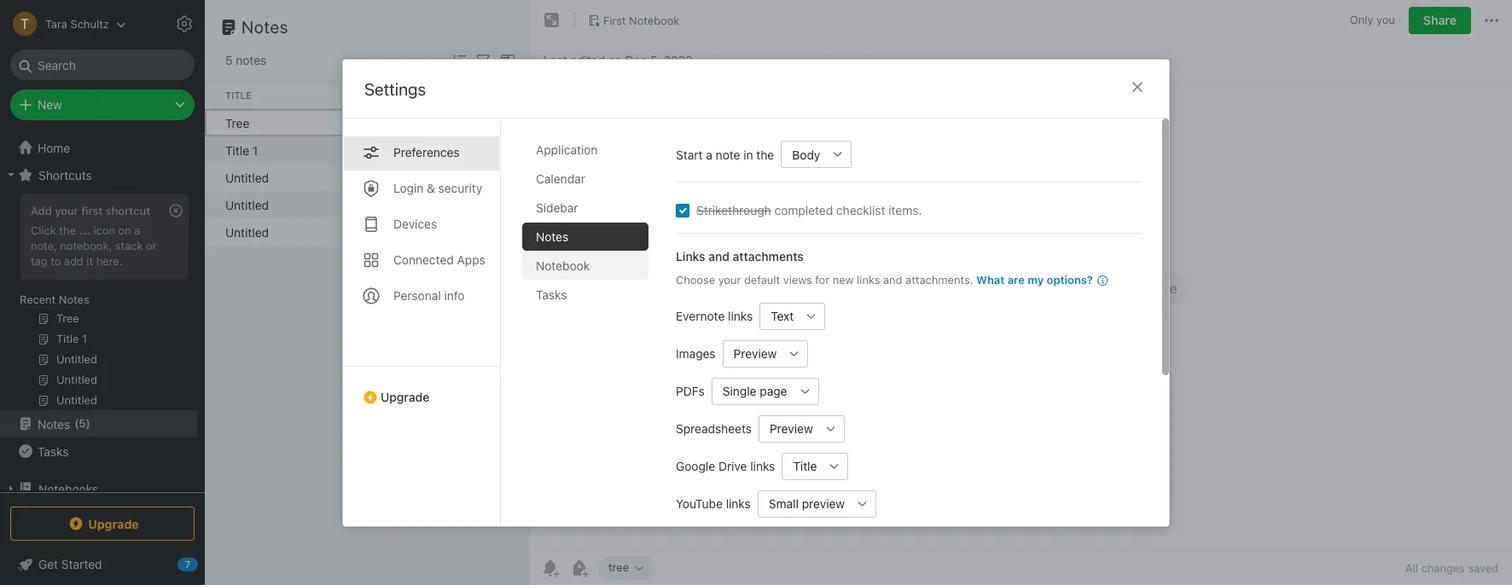 Task type: locate. For each thing, give the bounding box(es) containing it.
first notebook for nov 27
[[516, 170, 597, 185]]

first notebook down calendar
[[516, 198, 597, 212]]

start
[[676, 147, 703, 161]]

body
[[792, 147, 821, 161]]

0 horizontal spatial on
[[118, 224, 131, 237]]

the left ...
[[59, 224, 76, 237]]

1 vertical spatial your
[[719, 273, 741, 286]]

Choose default view option for Images field
[[723, 340, 809, 367]]

2 row group from the top
[[205, 109, 816, 246]]

1 vertical spatial upgrade
[[88, 517, 139, 531]]

tasks down notes ( 5 )
[[38, 444, 69, 459]]

apps
[[457, 252, 486, 267]]

preview up single page
[[734, 346, 777, 361]]

group
[[0, 189, 197, 417]]

min up preferences
[[447, 116, 467, 130]]

the
[[757, 147, 775, 161], [59, 224, 76, 237]]

on left the dec
[[608, 53, 622, 67]]

0 horizontal spatial nov 14
[[362, 198, 400, 212]]

notebook tab
[[522, 251, 649, 280]]

first down calendar
[[516, 198, 540, 212]]

1 vertical spatial and
[[884, 273, 903, 286]]

Note Editor text field
[[530, 82, 1513, 551]]

tab list for start a note in the
[[522, 135, 662, 526]]

upgrade for right upgrade popup button
[[381, 390, 430, 404]]

first for nov 13
[[516, 225, 540, 239]]

recent notes
[[20, 293, 89, 306]]

preview button up single page button
[[723, 340, 781, 367]]

1
[[362, 116, 367, 130], [439, 116, 444, 130], [253, 143, 258, 158]]

1 horizontal spatial 1 min ago
[[439, 116, 491, 130]]

icon
[[93, 224, 115, 237]]

first notebook for nov 14
[[516, 198, 597, 212]]

27 right &
[[464, 170, 478, 185]]

1 vertical spatial preview button
[[759, 415, 818, 442]]

1 horizontal spatial upgrade
[[381, 390, 430, 404]]

0 horizontal spatial upgrade
[[88, 517, 139, 531]]

notes left (
[[38, 417, 70, 432]]

14 down security
[[464, 198, 477, 212]]

27 up security
[[464, 143, 478, 158]]

untitled for nov 13
[[225, 225, 269, 239]]

first
[[81, 204, 103, 218]]

nov down security
[[439, 198, 461, 212]]

1 min ago up preferences
[[439, 116, 491, 130]]

nov 27 up security
[[439, 143, 478, 158]]

settings image
[[174, 14, 195, 34]]

your for default
[[719, 273, 741, 286]]

nov left 28 on the left of the page
[[362, 143, 384, 158]]

first
[[604, 13, 626, 27], [516, 116, 540, 130], [516, 143, 540, 158], [516, 170, 540, 185], [516, 198, 540, 212], [516, 225, 540, 239]]

tag
[[31, 254, 47, 268]]

1 vertical spatial a
[[134, 224, 140, 237]]

first notebook down sidebar
[[516, 225, 597, 239]]

youtube
[[676, 497, 723, 511]]

0 horizontal spatial ago
[[394, 116, 414, 130]]

first notebook for nov 13
[[516, 225, 597, 239]]

tree containing home
[[0, 134, 205, 586]]

1 vertical spatial the
[[59, 224, 76, 237]]

your up click the ...
[[55, 204, 78, 218]]

icon on a note, notebook, stack or tag to add it here.
[[31, 224, 157, 268]]

first up application at the top left of page
[[516, 116, 540, 130]]

Start a new note in the body or title. field
[[781, 141, 852, 168]]

upgrade button
[[343, 366, 500, 411], [10, 507, 195, 541]]

title up "tree"
[[225, 89, 252, 101]]

preferences
[[394, 145, 460, 159]]

note window element
[[530, 0, 1513, 586]]

settings up 28 on the left of the page
[[365, 79, 426, 99]]

single page
[[723, 384, 788, 398]]

notebook up 5,
[[629, 13, 680, 27]]

links
[[857, 273, 881, 286], [728, 309, 753, 323], [751, 459, 775, 473], [726, 497, 751, 511]]

1 horizontal spatial upgrade button
[[343, 366, 500, 411]]

ago up security
[[471, 116, 491, 130]]

0 horizontal spatial the
[[59, 224, 76, 237]]

start a note in the
[[676, 147, 775, 161]]

2 untitled from the top
[[225, 198, 269, 212]]

title down "tree"
[[225, 143, 249, 158]]

group containing add your first shortcut
[[0, 189, 197, 417]]

add
[[31, 204, 52, 218]]

evernote
[[676, 309, 725, 323]]

notebook
[[629, 13, 680, 27], [543, 116, 597, 130], [543, 143, 597, 158], [543, 170, 597, 185], [543, 198, 597, 212], [543, 225, 597, 239], [536, 258, 590, 273]]

1 untitled from the top
[[225, 170, 269, 185]]

first notebook up application at the top left of page
[[516, 116, 597, 130]]

tab list for application
[[343, 118, 501, 526]]

5 left notes
[[225, 53, 233, 67]]

small preview
[[769, 497, 845, 511]]

ago up 28 on the left of the page
[[394, 116, 414, 130]]

login
[[394, 181, 424, 195]]

1 vertical spatial preview
[[770, 421, 813, 436]]

on inside icon on a note, notebook, stack or tag to add it here.
[[118, 224, 131, 237]]

tasks down 'notebook' "tab"
[[536, 287, 567, 302]]

what
[[977, 273, 1005, 286]]

notebook down application at the top left of page
[[543, 170, 597, 185]]

)
[[86, 417, 90, 430]]

preview inside field
[[734, 346, 777, 361]]

first inside first notebook button
[[604, 13, 626, 27]]

preview button up title button
[[759, 415, 818, 442]]

0 vertical spatial title
[[225, 89, 252, 101]]

14 down login
[[387, 198, 400, 212]]

your down links and attachments
[[719, 273, 741, 286]]

nov up the nov 13
[[362, 198, 384, 212]]

first for nov 28
[[516, 143, 540, 158]]

1 14 from the left
[[387, 198, 400, 212]]

1 vertical spatial tasks
[[38, 444, 69, 459]]

0 vertical spatial preview button
[[723, 340, 781, 367]]

first notebook for nov 28
[[516, 143, 597, 158]]

1 horizontal spatial tasks
[[536, 287, 567, 302]]

notebook,
[[60, 239, 112, 253]]

pdfs
[[676, 384, 705, 398]]

row group containing tree
[[205, 109, 816, 246]]

checklist
[[837, 203, 886, 217]]

expand note image
[[542, 10, 563, 31]]

shortcuts button
[[0, 161, 197, 189]]

login & security
[[394, 181, 483, 195]]

images
[[676, 346, 716, 361]]

settings up "5 notes"
[[215, 16, 259, 30]]

preview for spreadsheets
[[770, 421, 813, 436]]

0 vertical spatial upgrade button
[[343, 366, 500, 411]]

a inside icon on a note, notebook, stack or tag to add it here.
[[134, 224, 140, 237]]

0 horizontal spatial 1 min ago
[[362, 116, 414, 130]]

1 vertical spatial untitled
[[225, 198, 269, 212]]

3 untitled from the top
[[225, 225, 269, 239]]

notebook down notes tab
[[536, 258, 590, 273]]

all changes saved
[[1406, 562, 1499, 575]]

your
[[55, 204, 78, 218], [719, 273, 741, 286]]

notes
[[242, 17, 289, 37], [536, 229, 569, 244], [59, 293, 89, 306], [38, 417, 70, 432]]

1 vertical spatial upgrade button
[[10, 507, 195, 541]]

first notebook for 1 min ago
[[516, 116, 597, 130]]

first down sidebar
[[516, 225, 540, 239]]

1 horizontal spatial your
[[719, 273, 741, 286]]

upgrade inside tab list
[[381, 390, 430, 404]]

a
[[706, 147, 713, 161], [134, 224, 140, 237]]

0 horizontal spatial 5
[[79, 417, 86, 430]]

sidebar
[[536, 200, 578, 215]]

first notebook up the dec
[[604, 13, 680, 27]]

and right the links
[[709, 249, 730, 263]]

1 vertical spatial title
[[225, 143, 249, 158]]

links right drive
[[751, 459, 775, 473]]

expand notebooks image
[[4, 482, 18, 496]]

tab list
[[343, 118, 501, 526], [522, 135, 662, 526]]

0 vertical spatial 5
[[225, 53, 233, 67]]

1 horizontal spatial min
[[447, 116, 467, 130]]

untitled for nov 14
[[225, 198, 269, 212]]

a left note
[[706, 147, 713, 161]]

tasks button
[[0, 438, 197, 465]]

0 horizontal spatial tab list
[[343, 118, 501, 526]]

0 vertical spatial settings
[[215, 16, 259, 30]]

1 horizontal spatial 5
[[225, 53, 233, 67]]

1 horizontal spatial tab list
[[522, 135, 662, 526]]

notebook inside "tab"
[[536, 258, 590, 273]]

0 horizontal spatial your
[[55, 204, 78, 218]]

first notebook up calendar
[[516, 143, 597, 158]]

2 nov 14 from the left
[[439, 198, 477, 212]]

0 vertical spatial untitled
[[225, 170, 269, 185]]

(
[[74, 417, 79, 430]]

tab list containing application
[[522, 135, 662, 526]]

1 horizontal spatial the
[[757, 147, 775, 161]]

notebook down calendar
[[543, 198, 597, 212]]

1 horizontal spatial nov 14
[[439, 198, 477, 212]]

0 vertical spatial on
[[608, 53, 622, 67]]

0 horizontal spatial a
[[134, 224, 140, 237]]

close image
[[1128, 76, 1148, 97]]

title up small preview button
[[793, 459, 817, 473]]

first up last edited on dec 5, 2023 on the left of page
[[604, 13, 626, 27]]

and left attachments.
[[884, 273, 903, 286]]

nov down nov 28
[[362, 170, 384, 185]]

on inside note window element
[[608, 53, 622, 67]]

preview inside choose default view option for spreadsheets field
[[770, 421, 813, 436]]

1 horizontal spatial on
[[608, 53, 622, 67]]

first for nov 27
[[516, 170, 540, 185]]

nov up security
[[439, 143, 461, 158]]

nov 14 up the nov 13
[[362, 198, 400, 212]]

attachments.
[[906, 273, 974, 286]]

text button
[[760, 302, 798, 330]]

notes down sidebar
[[536, 229, 569, 244]]

nov 27 right &
[[439, 170, 478, 185]]

devices
[[394, 216, 437, 231]]

nov left 13
[[362, 225, 384, 239]]

notebook down sidebar
[[543, 225, 597, 239]]

row group inside note list element
[[205, 109, 816, 246]]

untitled
[[225, 170, 269, 185], [225, 198, 269, 212], [225, 225, 269, 239]]

0 vertical spatial your
[[55, 204, 78, 218]]

0 vertical spatial upgrade
[[381, 390, 430, 404]]

0 horizontal spatial tasks
[[38, 444, 69, 459]]

1 row group from the top
[[205, 82, 901, 109]]

2 vertical spatial title
[[793, 459, 817, 473]]

on
[[608, 53, 622, 67], [118, 224, 131, 237]]

note,
[[31, 239, 57, 253]]

1 horizontal spatial 14
[[464, 198, 477, 212]]

updated
[[362, 89, 406, 101]]

upgrade for left upgrade popup button
[[88, 517, 139, 531]]

notes inside note list element
[[242, 17, 289, 37]]

add your first shortcut
[[31, 204, 150, 218]]

5 up the tasks button
[[79, 417, 86, 430]]

0 vertical spatial preview
[[734, 346, 777, 361]]

0 horizontal spatial min
[[371, 116, 391, 130]]

tab list containing preferences
[[343, 118, 501, 526]]

0 horizontal spatial 1
[[253, 143, 258, 158]]

only you
[[1350, 13, 1396, 27]]

0 horizontal spatial settings
[[215, 16, 259, 30]]

strikethrough
[[697, 203, 772, 217]]

Select38548 checkbox
[[676, 203, 690, 217]]

5 inside note list element
[[225, 53, 233, 67]]

tree
[[0, 134, 205, 586]]

1 horizontal spatial a
[[706, 147, 713, 161]]

title for title button
[[793, 459, 817, 473]]

0 horizontal spatial and
[[709, 249, 730, 263]]

the inside "tree"
[[59, 224, 76, 237]]

on up stack
[[118, 224, 131, 237]]

completed
[[775, 203, 833, 217]]

Choose default view option for YouTube links field
[[758, 490, 877, 517]]

27 for 27
[[464, 170, 478, 185]]

notebook up application at the top left of page
[[543, 116, 597, 130]]

2 14 from the left
[[464, 198, 477, 212]]

0 horizontal spatial 14
[[387, 198, 400, 212]]

google
[[676, 459, 716, 473]]

tree
[[609, 561, 629, 575]]

new
[[38, 97, 62, 112]]

2 ago from the left
[[471, 116, 491, 130]]

ago
[[394, 116, 414, 130], [471, 116, 491, 130]]

group inside "tree"
[[0, 189, 197, 417]]

you
[[1377, 13, 1396, 27]]

nov 13
[[362, 225, 400, 239]]

notebook up calendar
[[543, 143, 597, 158]]

the right in
[[757, 147, 775, 161]]

nov 14
[[362, 198, 400, 212], [439, 198, 477, 212]]

note
[[716, 147, 741, 161]]

notes up notes
[[242, 17, 289, 37]]

your inside group
[[55, 204, 78, 218]]

2 vertical spatial untitled
[[225, 225, 269, 239]]

tasks inside button
[[38, 444, 69, 459]]

calendar tab
[[522, 164, 649, 193]]

nov 27
[[439, 143, 478, 158], [362, 170, 401, 185], [439, 170, 478, 185]]

1 min ago up 28 on the left of the page
[[362, 116, 414, 130]]

1 vertical spatial on
[[118, 224, 131, 237]]

first up sidebar
[[516, 170, 540, 185]]

first up calendar
[[516, 143, 540, 158]]

for
[[816, 273, 830, 286]]

0 vertical spatial tasks
[[536, 287, 567, 302]]

row group
[[205, 82, 901, 109], [205, 109, 816, 246]]

nov 14 down security
[[439, 198, 477, 212]]

min up nov 28
[[371, 116, 391, 130]]

1 vertical spatial 5
[[79, 417, 86, 430]]

nov
[[362, 143, 384, 158], [439, 143, 461, 158], [362, 170, 384, 185], [439, 170, 461, 185], [362, 198, 384, 212], [439, 198, 461, 212], [362, 225, 384, 239]]

1 horizontal spatial settings
[[365, 79, 426, 99]]

notes right recent
[[59, 293, 89, 306]]

27 for 28
[[464, 143, 478, 158]]

nov 27 for 27
[[439, 170, 478, 185]]

1 horizontal spatial 1
[[362, 116, 367, 130]]

links and attachments
[[676, 249, 804, 263]]

preview up title button
[[770, 421, 813, 436]]

single
[[723, 384, 757, 398]]

title inside button
[[793, 459, 817, 473]]

notes
[[236, 53, 267, 67]]

and
[[709, 249, 730, 263], [884, 273, 903, 286]]

first notebook up sidebar
[[516, 170, 597, 185]]

drive
[[719, 459, 747, 473]]

1 horizontal spatial ago
[[471, 116, 491, 130]]

notes inside tab
[[536, 229, 569, 244]]

a up stack
[[134, 224, 140, 237]]

add tag image
[[569, 558, 590, 579]]

None search field
[[22, 50, 183, 80]]



Task type: vqa. For each thing, say whether or not it's contained in the screenshot.
Start at top
yes



Task type: describe. For each thing, give the bounding box(es) containing it.
&
[[427, 181, 435, 195]]

1 ago from the left
[[394, 116, 414, 130]]

strikethrough completed checklist items.
[[697, 203, 922, 217]]

2023
[[664, 53, 693, 67]]

last
[[544, 53, 567, 67]]

connected apps
[[394, 252, 486, 267]]

default
[[744, 273, 780, 286]]

info
[[444, 288, 465, 303]]

notebook for nov 28
[[543, 143, 597, 158]]

are
[[1008, 273, 1025, 286]]

personal info
[[394, 288, 465, 303]]

title 1
[[225, 143, 258, 158]]

2 min from the left
[[447, 116, 467, 130]]

1 min from the left
[[371, 116, 391, 130]]

13
[[387, 225, 400, 239]]

5 notes
[[225, 53, 267, 67]]

home
[[38, 140, 70, 155]]

first notebook button
[[582, 9, 686, 32]]

share
[[1424, 13, 1457, 27]]

first notebook inside button
[[604, 13, 680, 27]]

only
[[1350, 13, 1374, 27]]

settings inside tooltip
[[215, 16, 259, 30]]

body button
[[781, 141, 825, 168]]

title button
[[782, 453, 822, 480]]

tree button
[[598, 557, 656, 581]]

sidebar tab
[[522, 193, 649, 222]]

notebook for nov 14
[[543, 198, 597, 212]]

Choose default view option for Google Drive links field
[[782, 453, 849, 480]]

1 vertical spatial settings
[[365, 79, 426, 99]]

notebooks
[[38, 482, 98, 496]]

changes
[[1422, 562, 1466, 575]]

Choose default view option for Spreadsheets field
[[759, 415, 845, 442]]

notes tab
[[522, 222, 649, 251]]

nov 27 down nov 28
[[362, 170, 401, 185]]

here.
[[96, 254, 123, 268]]

title for title 1
[[225, 143, 249, 158]]

notebook for nov 27
[[543, 170, 597, 185]]

notebook for 1 min ago
[[543, 116, 597, 130]]

views
[[783, 273, 812, 286]]

shortcuts
[[38, 168, 92, 182]]

5 inside notes ( 5 )
[[79, 417, 86, 430]]

tasks tab
[[522, 281, 649, 309]]

nov 28
[[362, 143, 402, 158]]

calendar
[[536, 171, 586, 186]]

1 nov 14 from the left
[[362, 198, 400, 212]]

click the ...
[[31, 224, 90, 237]]

small
[[769, 497, 799, 511]]

preview
[[802, 497, 845, 511]]

last edited on dec 5, 2023
[[544, 53, 693, 67]]

0 vertical spatial the
[[757, 147, 775, 161]]

evernote links
[[676, 309, 753, 323]]

preview for images
[[734, 346, 777, 361]]

application tab
[[522, 135, 649, 164]]

security
[[439, 181, 483, 195]]

2 horizontal spatial 1
[[439, 116, 444, 130]]

add a reminder image
[[540, 558, 561, 579]]

settings tooltip
[[190, 7, 273, 41]]

recent
[[20, 293, 56, 306]]

first for nov 14
[[516, 198, 540, 212]]

page
[[760, 384, 788, 398]]

application
[[536, 142, 598, 157]]

notes ( 5 )
[[38, 417, 90, 432]]

2 1 min ago from the left
[[439, 116, 491, 130]]

Choose default view option for Evernote links field
[[760, 302, 826, 330]]

nov right &
[[439, 170, 461, 185]]

row group containing title
[[205, 82, 901, 109]]

0 horizontal spatial upgrade button
[[10, 507, 195, 541]]

Search text field
[[22, 50, 183, 80]]

choose
[[676, 273, 715, 286]]

choose your default views for new links and attachments.
[[676, 273, 974, 286]]

links down drive
[[726, 497, 751, 511]]

shortcut
[[106, 204, 150, 218]]

tasks inside tab
[[536, 287, 567, 302]]

all
[[1406, 562, 1419, 575]]

or
[[146, 239, 157, 253]]

edited
[[570, 53, 605, 67]]

links
[[676, 249, 706, 263]]

home link
[[0, 134, 205, 161]]

preview button for spreadsheets
[[759, 415, 818, 442]]

notes inside notes ( 5 )
[[38, 417, 70, 432]]

connected
[[394, 252, 454, 267]]

first for 1 min ago
[[516, 116, 540, 130]]

saved
[[1469, 562, 1499, 575]]

items.
[[889, 203, 922, 217]]

in
[[744, 147, 753, 161]]

to
[[51, 254, 61, 268]]

...
[[79, 224, 90, 237]]

1 horizontal spatial and
[[884, 273, 903, 286]]

spreadsheets
[[676, 421, 752, 436]]

tree
[[225, 116, 250, 130]]

28
[[387, 143, 402, 158]]

Choose default view option for PDFs field
[[712, 377, 819, 405]]

small preview button
[[758, 490, 850, 517]]

1 1 min ago from the left
[[362, 116, 414, 130]]

it
[[87, 254, 93, 268]]

new
[[833, 273, 854, 286]]

single page button
[[712, 377, 792, 405]]

links left text button
[[728, 309, 753, 323]]

links right new
[[857, 273, 881, 286]]

27 down 28 on the left of the page
[[387, 170, 401, 185]]

notebook for nov 13
[[543, 225, 597, 239]]

personal
[[394, 288, 441, 303]]

0 vertical spatial a
[[706, 147, 713, 161]]

note list element
[[205, 0, 901, 586]]

options?
[[1047, 273, 1093, 286]]

5,
[[650, 53, 661, 67]]

your for first
[[55, 204, 78, 218]]

untitled for nov 27
[[225, 170, 269, 185]]

nov 27 for 28
[[439, 143, 478, 158]]

notebooks link
[[0, 476, 197, 503]]

what are my options?
[[977, 273, 1093, 286]]

google drive links
[[676, 459, 775, 473]]

youtube links
[[676, 497, 751, 511]]

text
[[771, 309, 794, 323]]

my
[[1028, 273, 1044, 286]]

notes inside group
[[59, 293, 89, 306]]

notebook inside button
[[629, 13, 680, 27]]

share button
[[1409, 7, 1472, 34]]

stack
[[115, 239, 143, 253]]

preview button for images
[[723, 340, 781, 367]]

attachments
[[733, 249, 804, 263]]

0 vertical spatial and
[[709, 249, 730, 263]]



